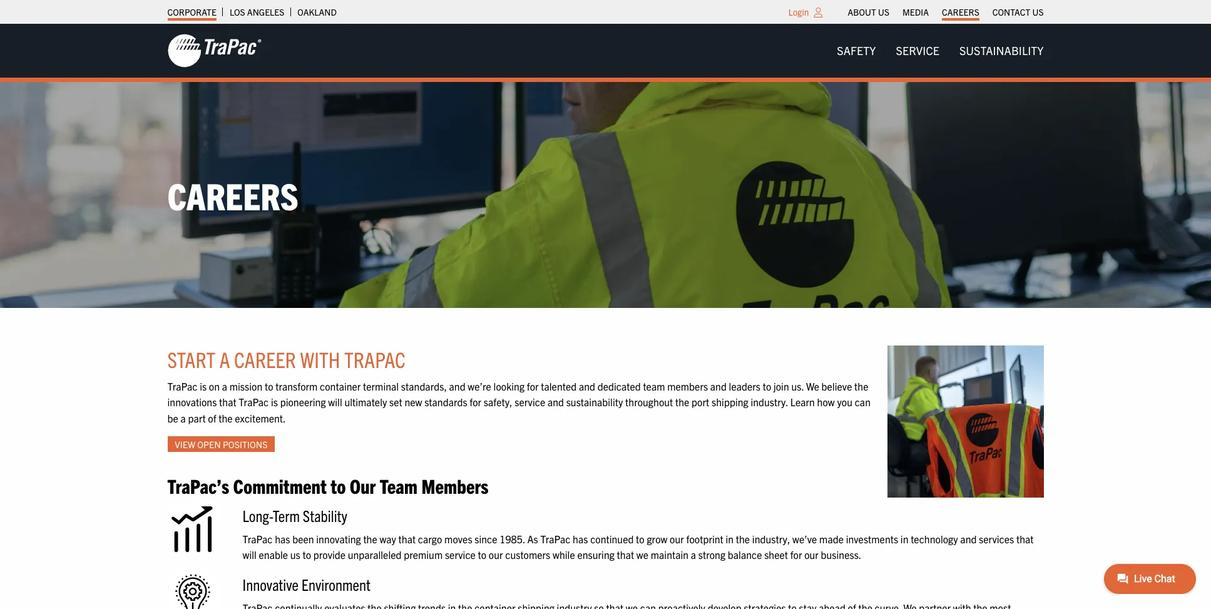 Task type: vqa. For each thing, say whether or not it's contained in the screenshot.
Ron Triemstra's Bio link
no



Task type: locate. For each thing, give the bounding box(es) containing it.
to right 'us' on the left bottom
[[303, 549, 311, 561]]

that down on at the left bottom of the page
[[219, 396, 236, 408]]

corporate
[[167, 6, 217, 18]]

will down the container
[[328, 396, 342, 408]]

cargo
[[418, 533, 442, 545]]

2 in from the left
[[901, 533, 909, 545]]

contact
[[993, 6, 1031, 18]]

about us
[[848, 6, 890, 18]]

1 horizontal spatial careers
[[942, 6, 980, 18]]

media link
[[903, 3, 929, 21]]

los angeles
[[230, 6, 284, 18]]

1 horizontal spatial in
[[901, 533, 909, 545]]

2 has from the left
[[573, 533, 588, 545]]

excitement.
[[235, 412, 286, 424]]

while
[[553, 549, 575, 561]]

how
[[817, 396, 835, 408]]

that
[[219, 396, 236, 408], [399, 533, 416, 545], [1017, 533, 1034, 545], [617, 549, 634, 561]]

provide
[[314, 549, 346, 561]]

1 in from the left
[[726, 533, 734, 545]]

menu bar down careers link
[[827, 38, 1054, 63]]

0 horizontal spatial is
[[200, 380, 207, 392]]

term
[[273, 505, 300, 525]]

maintain
[[651, 549, 689, 561]]

grow
[[647, 533, 668, 545]]

sustainability link
[[950, 38, 1054, 63]]

and
[[449, 380, 466, 392], [579, 380, 595, 392], [711, 380, 727, 392], [548, 396, 564, 408], [961, 533, 977, 545]]

long-term stability
[[243, 505, 347, 525]]

1 vertical spatial for
[[470, 396, 482, 408]]

us
[[878, 6, 890, 18], [1033, 6, 1044, 18]]

the up balance
[[736, 533, 750, 545]]

menu bar containing about us
[[842, 3, 1051, 21]]

1 vertical spatial service
[[445, 549, 476, 561]]

we
[[637, 549, 649, 561]]

will inside trapac has been innovating the way that cargo moves since 1985. as trapac has continued to grow our footprint in the industry, we've made investments in technology and services that will enable us to provide unparalleled premium service to our customers while ensuring that we maintain a strong balance sheet for our business.
[[243, 549, 257, 561]]

and left services
[[961, 533, 977, 545]]

a
[[220, 346, 230, 373], [222, 380, 227, 392], [181, 412, 186, 424], [691, 549, 696, 561]]

0 vertical spatial careers
[[942, 6, 980, 18]]

1 horizontal spatial us
[[1033, 6, 1044, 18]]

menu bar up service
[[842, 3, 1051, 21]]

0 horizontal spatial for
[[470, 396, 482, 408]]

start a career with trapac main content
[[155, 346, 1057, 609]]

is up excitement.
[[271, 396, 278, 408]]

service down the moves
[[445, 549, 476, 561]]

0 vertical spatial is
[[200, 380, 207, 392]]

us.
[[792, 380, 804, 392]]

the up unparalleled
[[363, 533, 377, 545]]

2 vertical spatial for
[[791, 549, 802, 561]]

our down since
[[489, 549, 503, 561]]

our down we've at the bottom of page
[[805, 549, 819, 561]]

angeles
[[247, 6, 284, 18]]

will left 'enable'
[[243, 549, 257, 561]]

1 vertical spatial will
[[243, 549, 257, 561]]

0 horizontal spatial in
[[726, 533, 734, 545]]

way
[[380, 533, 396, 545]]

safety link
[[827, 38, 886, 63]]

ultimately
[[345, 396, 387, 408]]

us inside 'link'
[[878, 6, 890, 18]]

made
[[820, 533, 844, 545]]

to up the we
[[636, 533, 645, 545]]

has up ensuring
[[573, 533, 588, 545]]

ensuring
[[578, 549, 615, 561]]

trapac up innovations
[[167, 380, 198, 392]]

2 horizontal spatial for
[[791, 549, 802, 561]]

menu bar
[[842, 3, 1051, 21], [827, 38, 1054, 63]]

about us link
[[848, 3, 890, 21]]

will inside trapac is on a mission to transform container terminal standards, and we're looking for talented and dedicated team members and leaders to join us. we believe the innovations that trapac is pioneering will ultimately set new standards for safety, service and sustainability throughout the port shipping industry. learn how you can be a part of the excitement.
[[328, 396, 342, 408]]

2 horizontal spatial our
[[805, 549, 819, 561]]

us right contact
[[1033, 6, 1044, 18]]

in up balance
[[726, 533, 734, 545]]

for down the we're
[[470, 396, 482, 408]]

has
[[275, 533, 290, 545], [573, 533, 588, 545]]

sustainability
[[960, 43, 1044, 58]]

to down since
[[478, 549, 487, 561]]

us right about
[[878, 6, 890, 18]]

0 vertical spatial will
[[328, 396, 342, 408]]

2 us from the left
[[1033, 6, 1044, 18]]

and inside trapac has been innovating the way that cargo moves since 1985. as trapac has continued to grow our footprint in the industry, we've made investments in technology and services that will enable us to provide unparalleled premium service to our customers while ensuring that we maintain a strong balance sheet for our business.
[[961, 533, 977, 545]]

continued
[[591, 533, 634, 545]]

moves
[[445, 533, 472, 545]]

we're
[[468, 380, 491, 392]]

footprint
[[687, 533, 724, 545]]

1985.
[[500, 533, 525, 545]]

careers
[[942, 6, 980, 18], [167, 172, 299, 218]]

1 horizontal spatial our
[[670, 533, 684, 545]]

the right of
[[219, 412, 233, 424]]

0 horizontal spatial has
[[275, 533, 290, 545]]

you
[[837, 396, 853, 408]]

oakland link
[[298, 3, 337, 21]]

in left technology
[[901, 533, 909, 545]]

1 vertical spatial menu bar
[[827, 38, 1054, 63]]

and up shipping
[[711, 380, 727, 392]]

on
[[209, 380, 220, 392]]

service down 'looking'
[[515, 396, 545, 408]]

service
[[515, 396, 545, 408], [445, 549, 476, 561]]

los angeles link
[[230, 3, 284, 21]]

0 horizontal spatial our
[[489, 549, 503, 561]]

members
[[668, 380, 708, 392]]

to
[[265, 380, 273, 392], [763, 380, 772, 392], [331, 474, 346, 498], [636, 533, 645, 545], [303, 549, 311, 561], [478, 549, 487, 561]]

for down we've at the bottom of page
[[791, 549, 802, 561]]

team
[[643, 380, 665, 392]]

1 has from the left
[[275, 533, 290, 545]]

0 vertical spatial menu bar
[[842, 3, 1051, 21]]

login
[[789, 6, 809, 18]]

a up on at the left bottom of the page
[[220, 346, 230, 373]]

1 vertical spatial is
[[271, 396, 278, 408]]

our up maintain at the bottom right of the page
[[670, 533, 684, 545]]

1 horizontal spatial has
[[573, 533, 588, 545]]

that right services
[[1017, 533, 1034, 545]]

0 vertical spatial service
[[515, 396, 545, 408]]

1 horizontal spatial service
[[515, 396, 545, 408]]

the up "can"
[[855, 380, 869, 392]]

transform
[[276, 380, 318, 392]]

to left "join"
[[763, 380, 772, 392]]

trapac
[[344, 346, 406, 373], [167, 380, 198, 392], [239, 396, 269, 408], [243, 533, 273, 545], [541, 533, 571, 545]]

0 horizontal spatial service
[[445, 549, 476, 561]]

1 horizontal spatial will
[[328, 396, 342, 408]]

about
[[848, 6, 876, 18]]

innovating
[[316, 533, 361, 545]]

dedicated
[[598, 380, 641, 392]]

mission
[[230, 380, 263, 392]]

trapac up 'enable'
[[243, 533, 273, 545]]

that inside trapac is on a mission to transform container terminal standards, and we're looking for talented and dedicated team members and leaders to join us. we believe the innovations that trapac is pioneering will ultimately set new standards for safety, service and sustainability throughout the port shipping industry. learn how you can be a part of the excitement.
[[219, 396, 236, 408]]

in
[[726, 533, 734, 545], [901, 533, 909, 545]]

0 horizontal spatial us
[[878, 6, 890, 18]]

for right 'looking'
[[527, 380, 539, 392]]

part
[[188, 412, 206, 424]]

1 us from the left
[[878, 6, 890, 18]]

trapac up while
[[541, 533, 571, 545]]

has up 'enable'
[[275, 533, 290, 545]]

0 horizontal spatial careers
[[167, 172, 299, 218]]

0 vertical spatial for
[[527, 380, 539, 392]]

view open positions link
[[167, 437, 275, 452]]

0 horizontal spatial will
[[243, 549, 257, 561]]

members
[[422, 474, 489, 498]]

commitment
[[233, 474, 327, 498]]

is left on at the left bottom of the page
[[200, 380, 207, 392]]

los
[[230, 6, 245, 18]]

innovations
[[167, 396, 217, 408]]

a left strong
[[691, 549, 696, 561]]

our
[[670, 533, 684, 545], [489, 549, 503, 561], [805, 549, 819, 561]]



Task type: describe. For each thing, give the bounding box(es) containing it.
to left our
[[331, 474, 346, 498]]

set
[[389, 396, 402, 408]]

terminal
[[363, 380, 399, 392]]

customers
[[505, 549, 551, 561]]

unparalleled
[[348, 549, 402, 561]]

a inside trapac has been innovating the way that cargo moves since 1985. as trapac has continued to grow our footprint in the industry, we've made investments in technology and services that will enable us to provide unparalleled premium service to our customers while ensuring that we maintain a strong balance sheet for our business.
[[691, 549, 696, 561]]

corporate image
[[167, 33, 261, 68]]

been
[[292, 533, 314, 545]]

a right on at the left bottom of the page
[[222, 380, 227, 392]]

learn
[[791, 396, 815, 408]]

with
[[300, 346, 340, 373]]

contact us link
[[993, 3, 1044, 21]]

that left the we
[[617, 549, 634, 561]]

trapac up excitement.
[[239, 396, 269, 408]]

team
[[380, 474, 418, 498]]

positions
[[223, 439, 268, 450]]

container
[[320, 380, 361, 392]]

can
[[855, 396, 871, 408]]

long-
[[243, 505, 273, 525]]

innovative environment
[[243, 574, 371, 594]]

pioneering
[[280, 396, 326, 408]]

enable
[[259, 549, 288, 561]]

oakland
[[298, 6, 337, 18]]

leaders
[[729, 380, 761, 392]]

open
[[197, 439, 221, 450]]

trapac's
[[167, 474, 229, 498]]

port
[[692, 396, 710, 408]]

light image
[[814, 8, 823, 18]]

talented
[[541, 380, 577, 392]]

careers link
[[942, 3, 980, 21]]

us for about us
[[878, 6, 890, 18]]

and down 'talented'
[[548, 396, 564, 408]]

corporate link
[[167, 3, 217, 21]]

our
[[350, 474, 376, 498]]

that right way at the left bottom
[[399, 533, 416, 545]]

join
[[774, 380, 789, 392]]

trapac up terminal
[[344, 346, 406, 373]]

throughout
[[626, 396, 673, 408]]

balance
[[728, 549, 762, 561]]

1 horizontal spatial for
[[527, 380, 539, 392]]

as
[[528, 533, 538, 545]]

us for contact us
[[1033, 6, 1044, 18]]

since
[[475, 533, 498, 545]]

and up sustainability on the bottom of page
[[579, 380, 595, 392]]

standards
[[425, 396, 468, 408]]

new
[[405, 396, 422, 408]]

trapac has been innovating the way that cargo moves since 1985. as trapac has continued to grow our footprint in the industry, we've made investments in technology and services that will enable us to provide unparalleled premium service to our customers while ensuring that we maintain a strong balance sheet for our business.
[[243, 533, 1034, 561]]

to right mission
[[265, 380, 273, 392]]

of
[[208, 412, 216, 424]]

us
[[290, 549, 300, 561]]

sustainability
[[566, 396, 623, 408]]

1 horizontal spatial is
[[271, 396, 278, 408]]

start a career with trapac
[[167, 346, 406, 373]]

standards,
[[401, 380, 447, 392]]

business.
[[821, 549, 862, 561]]

service
[[896, 43, 940, 58]]

premium
[[404, 549, 443, 561]]

the down members
[[676, 396, 690, 408]]

service link
[[886, 38, 950, 63]]

start
[[167, 346, 216, 373]]

service inside trapac is on a mission to transform container terminal standards, and we're looking for talented and dedicated team members and leaders to join us. we believe the innovations that trapac is pioneering will ultimately set new standards for safety, service and sustainability throughout the port shipping industry. learn how you can be a part of the excitement.
[[515, 396, 545, 408]]

industry,
[[752, 533, 790, 545]]

we've
[[793, 533, 817, 545]]

safety
[[837, 43, 876, 58]]

shipping
[[712, 396, 749, 408]]

a right be
[[181, 412, 186, 424]]

login link
[[789, 6, 809, 18]]

innovative
[[243, 574, 299, 594]]

view open positions
[[175, 439, 268, 450]]

strong
[[699, 549, 726, 561]]

career
[[234, 346, 296, 373]]

looking
[[494, 380, 525, 392]]

trapac's commitment to our team members
[[167, 474, 489, 498]]

1 vertical spatial careers
[[167, 172, 299, 218]]

investments
[[846, 533, 899, 545]]

technology
[[911, 533, 958, 545]]

safety,
[[484, 396, 513, 408]]

environment
[[302, 574, 371, 594]]

and up standards
[[449, 380, 466, 392]]

menu bar containing safety
[[827, 38, 1054, 63]]

sheet
[[765, 549, 788, 561]]

we
[[806, 380, 820, 392]]

service inside trapac has been innovating the way that cargo moves since 1985. as trapac has continued to grow our footprint in the industry, we've made investments in technology and services that will enable us to provide unparalleled premium service to our customers while ensuring that we maintain a strong balance sheet for our business.
[[445, 549, 476, 561]]

be
[[167, 412, 178, 424]]

believe
[[822, 380, 852, 392]]

for inside trapac has been innovating the way that cargo moves since 1985. as trapac has continued to grow our footprint in the industry, we've made investments in technology and services that will enable us to provide unparalleled premium service to our customers while ensuring that we maintain a strong balance sheet for our business.
[[791, 549, 802, 561]]

industry.
[[751, 396, 788, 408]]



